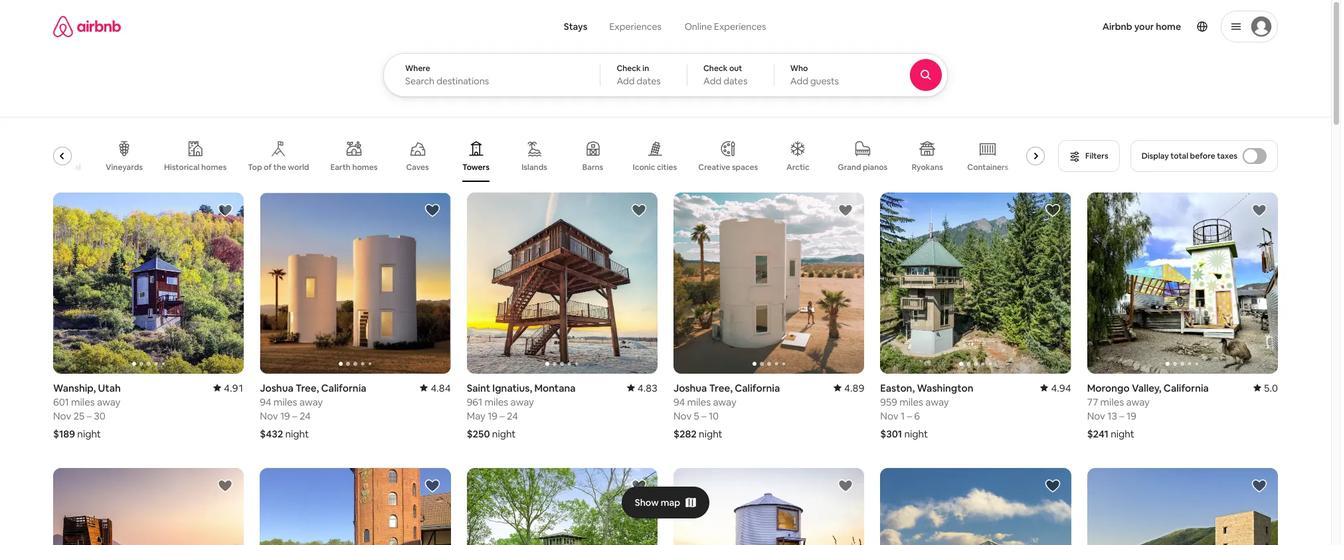 Task type: describe. For each thing, give the bounding box(es) containing it.
miles for joshua tree, california 94 miles away nov 5 – 10 $282 night
[[687, 396, 711, 409]]

total
[[1171, 151, 1188, 161]]

19 inside morongo valley, california 77 miles away nov 13 – 19 $241 night
[[1127, 410, 1137, 422]]

add to wishlist: bradleyville, missouri image
[[631, 478, 647, 494]]

historical homes
[[164, 162, 227, 173]]

filters
[[1086, 151, 1109, 161]]

online experiences link
[[673, 13, 778, 40]]

4.83 out of 5 average rating image
[[627, 382, 658, 395]]

group containing historical homes
[[47, 130, 1050, 182]]

961
[[467, 396, 482, 409]]

add inside who add guests
[[790, 75, 808, 87]]

display total before taxes button
[[1130, 140, 1278, 172]]

ryokans
[[912, 162, 943, 173]]

miles for morongo valley, california 77 miles away nov 13 – 19 $241 night
[[1100, 396, 1124, 409]]

19 for may
[[488, 410, 498, 422]]

online
[[685, 21, 712, 33]]

what can we help you find? tab list
[[553, 13, 673, 40]]

your
[[1134, 21, 1154, 33]]

25
[[73, 410, 85, 422]]

experiences inside "button"
[[609, 21, 662, 33]]

4.84
[[431, 382, 451, 395]]

away for saint ignatius, montana 961 miles away may 19 – 24 $250 night
[[511, 396, 534, 409]]

$282
[[674, 428, 697, 440]]

joshua tree, california 94 miles away nov 19 – 24 $432 night
[[260, 382, 366, 440]]

who add guests
[[790, 63, 839, 87]]

ignatius,
[[492, 382, 532, 395]]

4.84 out of 5 average rating image
[[420, 382, 451, 395]]

airbnb your home
[[1103, 21, 1181, 33]]

wanship,
[[53, 382, 96, 395]]

airbnb your home link
[[1095, 13, 1189, 41]]

show
[[635, 497, 659, 509]]

saint ignatius, montana 961 miles away may 19 – 24 $250 night
[[467, 382, 576, 440]]

joshua for joshua tree, california 94 miles away nov 19 – 24 $432 night
[[260, 382, 293, 395]]

miles inside the easton, washington 959 miles away nov 1 – 6 $301 night
[[900, 396, 923, 409]]

towers
[[463, 162, 490, 173]]

Where field
[[405, 75, 579, 87]]

saint
[[467, 382, 490, 395]]

add to wishlist: joshua tree, california image for 4.89
[[838, 203, 854, 219]]

filters button
[[1058, 140, 1120, 172]]

tropical
[[51, 162, 81, 173]]

earth homes
[[330, 162, 378, 173]]

spaces
[[732, 162, 758, 173]]

iconic
[[633, 162, 655, 173]]

earth
[[330, 162, 351, 173]]

add to wishlist: kalispell, montana image
[[838, 478, 854, 494]]

– for saint ignatius, montana 961 miles away may 19 – 24 $250 night
[[500, 410, 505, 422]]

4.89
[[844, 382, 864, 395]]

check in add dates
[[617, 63, 661, 87]]

caves
[[406, 162, 429, 173]]

away inside the easton, washington 959 miles away nov 1 – 6 $301 night
[[926, 396, 949, 409]]

barns
[[583, 162, 603, 173]]

out
[[729, 63, 742, 74]]

online experiences
[[685, 21, 766, 33]]

stays
[[564, 21, 588, 33]]

nov inside the easton, washington 959 miles away nov 1 – 6 $301 night
[[880, 410, 899, 422]]

washington
[[917, 382, 974, 395]]

94 for nov 5 – 10
[[674, 396, 685, 409]]

5.0
[[1264, 382, 1278, 395]]

in
[[643, 63, 649, 74]]

nov for nov 5 – 10
[[674, 410, 692, 422]]

24 for nov 19 – 24
[[300, 410, 311, 422]]

who
[[790, 63, 808, 74]]

10
[[709, 410, 719, 422]]

– inside the easton, washington 959 miles away nov 1 – 6 $301 night
[[907, 410, 912, 422]]

– for joshua tree, california 94 miles away nov 5 – 10 $282 night
[[702, 410, 707, 422]]

$432
[[260, 428, 283, 440]]

easton, washington 959 miles away nov 1 – 6 $301 night
[[880, 382, 974, 440]]

grand pianos
[[838, 162, 888, 173]]

arctic
[[787, 162, 810, 173]]

california for joshua tree, california 94 miles away nov 19 – 24 $432 night
[[321, 382, 366, 395]]

nov for nov 19 – 24
[[260, 410, 278, 422]]

homes for historical homes
[[201, 162, 227, 173]]

pianos
[[863, 162, 888, 173]]

add to wishlist: livingston, montana image
[[217, 478, 233, 494]]

display
[[1142, 151, 1169, 161]]

6
[[914, 410, 920, 422]]

tree, for nov 5 – 10
[[709, 382, 733, 395]]

iconic cities
[[633, 162, 677, 173]]

add to wishlist: solvang, california image
[[424, 478, 440, 494]]

away for joshua tree, california 94 miles away nov 19 – 24 $432 night
[[299, 396, 323, 409]]

joshua tree, california 94 miles away nov 5 – 10 $282 night
[[674, 382, 780, 440]]

airbnb
[[1103, 21, 1132, 33]]

valley,
[[1132, 382, 1162, 395]]

add to wishlist: joshua tree, california image for 4.84
[[424, 203, 440, 219]]

experiences button
[[598, 13, 673, 40]]

$241
[[1087, 428, 1109, 440]]

none search field containing stays
[[383, 0, 984, 97]]

$250
[[467, 428, 490, 440]]

601
[[53, 396, 69, 409]]

easton,
[[880, 382, 915, 395]]

historical
[[164, 162, 200, 173]]

959
[[880, 396, 897, 409]]

where
[[405, 63, 430, 74]]

creative spaces
[[698, 162, 758, 173]]

morongo
[[1087, 382, 1130, 395]]

$189
[[53, 428, 75, 440]]

utah
[[98, 382, 121, 395]]



Task type: vqa. For each thing, say whether or not it's contained in the screenshot.


Task type: locate. For each thing, give the bounding box(es) containing it.
1 horizontal spatial 19
[[488, 410, 498, 422]]

1 nov from the left
[[53, 410, 71, 422]]

dates down out
[[724, 75, 748, 87]]

2 add to wishlist: joshua tree, california image from the left
[[838, 203, 854, 219]]

taxes
[[1217, 151, 1238, 161]]

show map button
[[622, 487, 710, 519]]

nov up $432
[[260, 410, 278, 422]]

away inside joshua tree, california 94 miles away nov 5 – 10 $282 night
[[713, 396, 737, 409]]

1 add from the left
[[617, 75, 635, 87]]

california for joshua tree, california 94 miles away nov 5 – 10 $282 night
[[735, 382, 780, 395]]

1 horizontal spatial experiences
[[714, 21, 766, 33]]

add down the experiences "button"
[[617, 75, 635, 87]]

1 night from the left
[[77, 428, 101, 440]]

2 california from the left
[[735, 382, 780, 395]]

away inside saint ignatius, montana 961 miles away may 19 – 24 $250 night
[[511, 396, 534, 409]]

homes
[[201, 162, 227, 173], [352, 162, 378, 173]]

experiences inside online experiences link
[[714, 21, 766, 33]]

0 horizontal spatial homes
[[201, 162, 227, 173]]

2 experiences from the left
[[714, 21, 766, 33]]

away inside morongo valley, california 77 miles away nov 13 – 19 $241 night
[[1126, 396, 1150, 409]]

miles inside wanship, utah 601 miles away nov 25 – 30 $189 night
[[71, 396, 95, 409]]

94
[[260, 396, 271, 409], [674, 396, 685, 409]]

2 horizontal spatial 19
[[1127, 410, 1137, 422]]

4 – from the left
[[907, 410, 912, 422]]

1 experiences from the left
[[609, 21, 662, 33]]

homes right earth
[[352, 162, 378, 173]]

– inside wanship, utah 601 miles away nov 25 – 30 $189 night
[[87, 410, 92, 422]]

6 away from the left
[[1126, 396, 1150, 409]]

away
[[97, 396, 121, 409], [299, 396, 323, 409], [713, 396, 737, 409], [926, 396, 949, 409], [511, 396, 534, 409], [1126, 396, 1150, 409]]

grand
[[838, 162, 861, 173]]

add down who
[[790, 75, 808, 87]]

– for morongo valley, california 77 miles away nov 13 – 19 $241 night
[[1119, 410, 1124, 422]]

add to wishlist: joshua tree, california image down grand
[[838, 203, 854, 219]]

check inside check in add dates
[[617, 63, 641, 74]]

nov
[[53, 410, 71, 422], [260, 410, 278, 422], [674, 410, 692, 422], [880, 410, 899, 422], [1087, 410, 1105, 422]]

joshua right 4.91 at the left of the page
[[260, 382, 293, 395]]

19 for nov
[[280, 410, 290, 422]]

containers
[[967, 162, 1009, 173]]

miles inside "joshua tree, california 94 miles away nov 19 – 24 $432 night"
[[274, 396, 297, 409]]

night for morongo valley, california 77 miles away nov 13 – 19 $241 night
[[1111, 428, 1135, 440]]

1
[[901, 410, 905, 422]]

1 19 from the left
[[280, 410, 290, 422]]

4 night from the left
[[904, 428, 928, 440]]

add to wishlist: easton, washington image
[[1045, 203, 1061, 219]]

check inside check out add dates
[[704, 63, 728, 74]]

94 inside "joshua tree, california 94 miles away nov 19 – 24 $432 night"
[[260, 396, 271, 409]]

24 inside saint ignatius, montana 961 miles away may 19 – 24 $250 night
[[507, 410, 518, 422]]

0 horizontal spatial california
[[321, 382, 366, 395]]

1 horizontal spatial 94
[[674, 396, 685, 409]]

24 inside "joshua tree, california 94 miles away nov 19 – 24 $432 night"
[[300, 410, 311, 422]]

top of the world
[[248, 162, 309, 173]]

check left out
[[704, 63, 728, 74]]

experiences up in
[[609, 21, 662, 33]]

joshua for joshua tree, california 94 miles away nov 5 – 10 $282 night
[[674, 382, 707, 395]]

add inside check in add dates
[[617, 75, 635, 87]]

1 check from the left
[[617, 63, 641, 74]]

tree, for nov 19 – 24
[[296, 382, 319, 395]]

california inside morongo valley, california 77 miles away nov 13 – 19 $241 night
[[1164, 382, 1209, 395]]

homes for earth homes
[[352, 162, 378, 173]]

dates
[[637, 75, 661, 87], [724, 75, 748, 87]]

5 nov from the left
[[1087, 410, 1105, 422]]

away inside "joshua tree, california 94 miles away nov 19 – 24 $432 night"
[[299, 396, 323, 409]]

night down 10
[[699, 428, 723, 440]]

tree,
[[296, 382, 319, 395], [709, 382, 733, 395]]

add to wishlist: wanship, utah image
[[217, 203, 233, 219]]

add
[[617, 75, 635, 87], [704, 75, 722, 87], [790, 75, 808, 87]]

nov inside joshua tree, california 94 miles away nov 5 – 10 $282 night
[[674, 410, 692, 422]]

1 horizontal spatial check
[[704, 63, 728, 74]]

4.91 out of 5 average rating image
[[213, 382, 244, 395]]

guests
[[810, 75, 839, 87]]

add for check out add dates
[[704, 75, 722, 87]]

3 add from the left
[[790, 75, 808, 87]]

3 nov from the left
[[674, 410, 692, 422]]

away for joshua tree, california 94 miles away nov 5 – 10 $282 night
[[713, 396, 737, 409]]

joshua
[[260, 382, 293, 395], [674, 382, 707, 395]]

joshua up 5
[[674, 382, 707, 395]]

0 horizontal spatial 24
[[300, 410, 311, 422]]

1 horizontal spatial add
[[704, 75, 722, 87]]

– inside morongo valley, california 77 miles away nov 13 – 19 $241 night
[[1119, 410, 1124, 422]]

2 94 from the left
[[674, 396, 685, 409]]

california inside joshua tree, california 94 miles away nov 5 – 10 $282 night
[[735, 382, 780, 395]]

experiences right online
[[714, 21, 766, 33]]

4 away from the left
[[926, 396, 949, 409]]

dates inside check out add dates
[[724, 75, 748, 87]]

add to wishlist: morongo valley, california image
[[1252, 203, 1267, 219]]

night inside joshua tree, california 94 miles away nov 5 – 10 $282 night
[[699, 428, 723, 440]]

0 horizontal spatial add
[[617, 75, 635, 87]]

before
[[1190, 151, 1215, 161]]

1 dates from the left
[[637, 75, 661, 87]]

2 night from the left
[[285, 428, 309, 440]]

30
[[94, 410, 106, 422]]

miles inside saint ignatius, montana 961 miles away may 19 – 24 $250 night
[[485, 396, 508, 409]]

2 check from the left
[[704, 63, 728, 74]]

19 inside saint ignatius, montana 961 miles away may 19 – 24 $250 night
[[488, 410, 498, 422]]

add to wishlist: strada di murlo, italy image
[[1252, 478, 1267, 494]]

2 add from the left
[[704, 75, 722, 87]]

2 tree, from the left
[[709, 382, 733, 395]]

tree, inside joshua tree, california 94 miles away nov 5 – 10 $282 night
[[709, 382, 733, 395]]

night down 13
[[1111, 428, 1135, 440]]

stays tab panel
[[383, 53, 984, 97]]

3 away from the left
[[713, 396, 737, 409]]

night down 25
[[77, 428, 101, 440]]

miles up 25
[[71, 396, 95, 409]]

1 horizontal spatial tree,
[[709, 382, 733, 395]]

map
[[661, 497, 680, 509]]

4.91
[[224, 382, 244, 395]]

cities
[[657, 162, 677, 173]]

world
[[288, 162, 309, 173]]

3 california from the left
[[1164, 382, 1209, 395]]

check
[[617, 63, 641, 74], [704, 63, 728, 74]]

–
[[87, 410, 92, 422], [292, 410, 297, 422], [702, 410, 707, 422], [907, 410, 912, 422], [500, 410, 505, 422], [1119, 410, 1124, 422]]

1 joshua from the left
[[260, 382, 293, 395]]

1 horizontal spatial dates
[[724, 75, 748, 87]]

miles up 5
[[687, 396, 711, 409]]

4.89 out of 5 average rating image
[[834, 382, 864, 395]]

miles for joshua tree, california 94 miles away nov 19 – 24 $432 night
[[274, 396, 297, 409]]

night right $432
[[285, 428, 309, 440]]

add for check in add dates
[[617, 75, 635, 87]]

3 – from the left
[[702, 410, 707, 422]]

– for joshua tree, california 94 miles away nov 19 – 24 $432 night
[[292, 410, 297, 422]]

0 horizontal spatial experiences
[[609, 21, 662, 33]]

may
[[467, 410, 486, 422]]

nov down '601' in the left bottom of the page
[[53, 410, 71, 422]]

4 nov from the left
[[880, 410, 899, 422]]

0 horizontal spatial dates
[[637, 75, 661, 87]]

4 miles from the left
[[900, 396, 923, 409]]

1 horizontal spatial add to wishlist: joshua tree, california image
[[838, 203, 854, 219]]

add to wishlist: saint ignatius, montana image
[[631, 203, 647, 219]]

5 night from the left
[[492, 428, 516, 440]]

94 for nov 19 – 24
[[260, 396, 271, 409]]

night inside morongo valley, california 77 miles away nov 13 – 19 $241 night
[[1111, 428, 1135, 440]]

6 miles from the left
[[1100, 396, 1124, 409]]

joshua inside "joshua tree, california 94 miles away nov 19 – 24 $432 night"
[[260, 382, 293, 395]]

tree, inside "joshua tree, california 94 miles away nov 19 – 24 $432 night"
[[296, 382, 319, 395]]

night inside the easton, washington 959 miles away nov 1 – 6 $301 night
[[904, 428, 928, 440]]

– inside saint ignatius, montana 961 miles away may 19 – 24 $250 night
[[500, 410, 505, 422]]

away for morongo valley, california 77 miles away nov 13 – 19 $241 night
[[1126, 396, 1150, 409]]

california inside "joshua tree, california 94 miles away nov 19 – 24 $432 night"
[[321, 382, 366, 395]]

add to wishlist: selfoss, iceland image
[[1045, 478, 1061, 494]]

miles inside joshua tree, california 94 miles away nov 5 – 10 $282 night
[[687, 396, 711, 409]]

1 horizontal spatial joshua
[[674, 382, 707, 395]]

wanship, utah 601 miles away nov 25 – 30 $189 night
[[53, 382, 121, 440]]

add down online experiences at the top of page
[[704, 75, 722, 87]]

2 joshua from the left
[[674, 382, 707, 395]]

of
[[264, 162, 272, 173]]

joshua inside joshua tree, california 94 miles away nov 5 – 10 $282 night
[[674, 382, 707, 395]]

2 – from the left
[[292, 410, 297, 422]]

2 miles from the left
[[274, 396, 297, 409]]

1 away from the left
[[97, 396, 121, 409]]

2 horizontal spatial california
[[1164, 382, 1209, 395]]

4.94 out of 5 average rating image
[[1041, 382, 1071, 395]]

19 inside "joshua tree, california 94 miles away nov 19 – 24 $432 night"
[[280, 410, 290, 422]]

2 19 from the left
[[488, 410, 498, 422]]

night right $250
[[492, 428, 516, 440]]

night down 6
[[904, 428, 928, 440]]

13
[[1108, 410, 1117, 422]]

3 miles from the left
[[687, 396, 711, 409]]

creative
[[698, 162, 730, 173]]

24 for may 19 – 24
[[507, 410, 518, 422]]

2 dates from the left
[[724, 75, 748, 87]]

1 horizontal spatial 24
[[507, 410, 518, 422]]

94 inside joshua tree, california 94 miles away nov 5 – 10 $282 night
[[674, 396, 685, 409]]

1 – from the left
[[87, 410, 92, 422]]

5 miles from the left
[[485, 396, 508, 409]]

night for joshua tree, california 94 miles away nov 5 – 10 $282 night
[[699, 428, 723, 440]]

nov inside "joshua tree, california 94 miles away nov 19 – 24 $432 night"
[[260, 410, 278, 422]]

19 right may
[[488, 410, 498, 422]]

1 94 from the left
[[260, 396, 271, 409]]

1 tree, from the left
[[296, 382, 319, 395]]

miles for saint ignatius, montana 961 miles away may 19 – 24 $250 night
[[485, 396, 508, 409]]

experiences
[[609, 21, 662, 33], [714, 21, 766, 33]]

the
[[273, 162, 286, 173]]

4.83
[[638, 382, 658, 395]]

19 up $432
[[280, 410, 290, 422]]

4.94
[[1051, 382, 1071, 395]]

away inside wanship, utah 601 miles away nov 25 – 30 $189 night
[[97, 396, 121, 409]]

add to wishlist: joshua tree, california image down the caves
[[424, 203, 440, 219]]

check for check in add dates
[[617, 63, 641, 74]]

1 24 from the left
[[300, 410, 311, 422]]

miles
[[71, 396, 95, 409], [274, 396, 297, 409], [687, 396, 711, 409], [900, 396, 923, 409], [485, 396, 508, 409], [1100, 396, 1124, 409]]

california for morongo valley, california 77 miles away nov 13 – 19 $241 night
[[1164, 382, 1209, 395]]

nov left '1'
[[880, 410, 899, 422]]

– inside "joshua tree, california 94 miles away nov 19 – 24 $432 night"
[[292, 410, 297, 422]]

None search field
[[383, 0, 984, 97]]

3 19 from the left
[[1127, 410, 1137, 422]]

nov left 5
[[674, 410, 692, 422]]

check left in
[[617, 63, 641, 74]]

2 away from the left
[[299, 396, 323, 409]]

6 night from the left
[[1111, 428, 1135, 440]]

display total before taxes
[[1142, 151, 1238, 161]]

dates for check in add dates
[[637, 75, 661, 87]]

1 horizontal spatial homes
[[352, 162, 378, 173]]

5.0 out of 5 average rating image
[[1253, 382, 1278, 395]]

nov down 77
[[1087, 410, 1105, 422]]

homes right historical
[[201, 162, 227, 173]]

montana
[[534, 382, 576, 395]]

night for saint ignatius, montana 961 miles away may 19 – 24 $250 night
[[492, 428, 516, 440]]

$301
[[880, 428, 902, 440]]

islands
[[522, 162, 547, 173]]

night inside wanship, utah 601 miles away nov 25 – 30 $189 night
[[77, 428, 101, 440]]

show map
[[635, 497, 680, 509]]

miles down ignatius,
[[485, 396, 508, 409]]

check out add dates
[[704, 63, 748, 87]]

19 right 13
[[1127, 410, 1137, 422]]

group
[[47, 130, 1050, 182], [53, 193, 244, 374], [260, 193, 451, 374], [467, 193, 658, 374], [674, 193, 864, 374], [880, 193, 1071, 374], [1087, 193, 1278, 374], [53, 468, 244, 545], [260, 468, 451, 545], [467, 468, 658, 545], [674, 468, 864, 545], [880, 468, 1071, 545], [1087, 468, 1278, 545]]

0 horizontal spatial tree,
[[296, 382, 319, 395]]

1 california from the left
[[321, 382, 366, 395]]

1 miles from the left
[[71, 396, 95, 409]]

94 up $282
[[674, 396, 685, 409]]

0 horizontal spatial joshua
[[260, 382, 293, 395]]

add inside check out add dates
[[704, 75, 722, 87]]

miles inside morongo valley, california 77 miles away nov 13 – 19 $241 night
[[1100, 396, 1124, 409]]

nov for nov 13 – 19
[[1087, 410, 1105, 422]]

3 night from the left
[[699, 428, 723, 440]]

profile element
[[799, 0, 1278, 53]]

miles up 13
[[1100, 396, 1124, 409]]

24
[[300, 410, 311, 422], [507, 410, 518, 422]]

1 add to wishlist: joshua tree, california image from the left
[[424, 203, 440, 219]]

0 horizontal spatial check
[[617, 63, 641, 74]]

5 – from the left
[[500, 410, 505, 422]]

94 up $432
[[260, 396, 271, 409]]

morongo valley, california 77 miles away nov 13 – 19 $241 night
[[1087, 382, 1209, 440]]

night for joshua tree, california 94 miles away nov 19 – 24 $432 night
[[285, 428, 309, 440]]

top
[[248, 162, 262, 173]]

0 horizontal spatial 19
[[280, 410, 290, 422]]

– inside joshua tree, california 94 miles away nov 5 – 10 $282 night
[[702, 410, 707, 422]]

night inside "joshua tree, california 94 miles away nov 19 – 24 $432 night"
[[285, 428, 309, 440]]

dates for check out add dates
[[724, 75, 748, 87]]

nov inside wanship, utah 601 miles away nov 25 – 30 $189 night
[[53, 410, 71, 422]]

stays button
[[553, 13, 598, 40]]

2 horizontal spatial add
[[790, 75, 808, 87]]

0 horizontal spatial 94
[[260, 396, 271, 409]]

2 24 from the left
[[507, 410, 518, 422]]

5 away from the left
[[511, 396, 534, 409]]

miles up $432
[[274, 396, 297, 409]]

6 – from the left
[[1119, 410, 1124, 422]]

california
[[321, 382, 366, 395], [735, 382, 780, 395], [1164, 382, 1209, 395]]

add to wishlist: joshua tree, california image
[[424, 203, 440, 219], [838, 203, 854, 219]]

2 nov from the left
[[260, 410, 278, 422]]

1 horizontal spatial california
[[735, 382, 780, 395]]

19
[[280, 410, 290, 422], [488, 410, 498, 422], [1127, 410, 1137, 422]]

vineyards
[[106, 162, 143, 173]]

home
[[1156, 21, 1181, 33]]

77
[[1087, 396, 1098, 409]]

miles up 6
[[900, 396, 923, 409]]

check for check out add dates
[[704, 63, 728, 74]]

night inside saint ignatius, montana 961 miles away may 19 – 24 $250 night
[[492, 428, 516, 440]]

5
[[694, 410, 699, 422]]

0 horizontal spatial add to wishlist: joshua tree, california image
[[424, 203, 440, 219]]

nov inside morongo valley, california 77 miles away nov 13 – 19 $241 night
[[1087, 410, 1105, 422]]

dates down in
[[637, 75, 661, 87]]

dates inside check in add dates
[[637, 75, 661, 87]]



